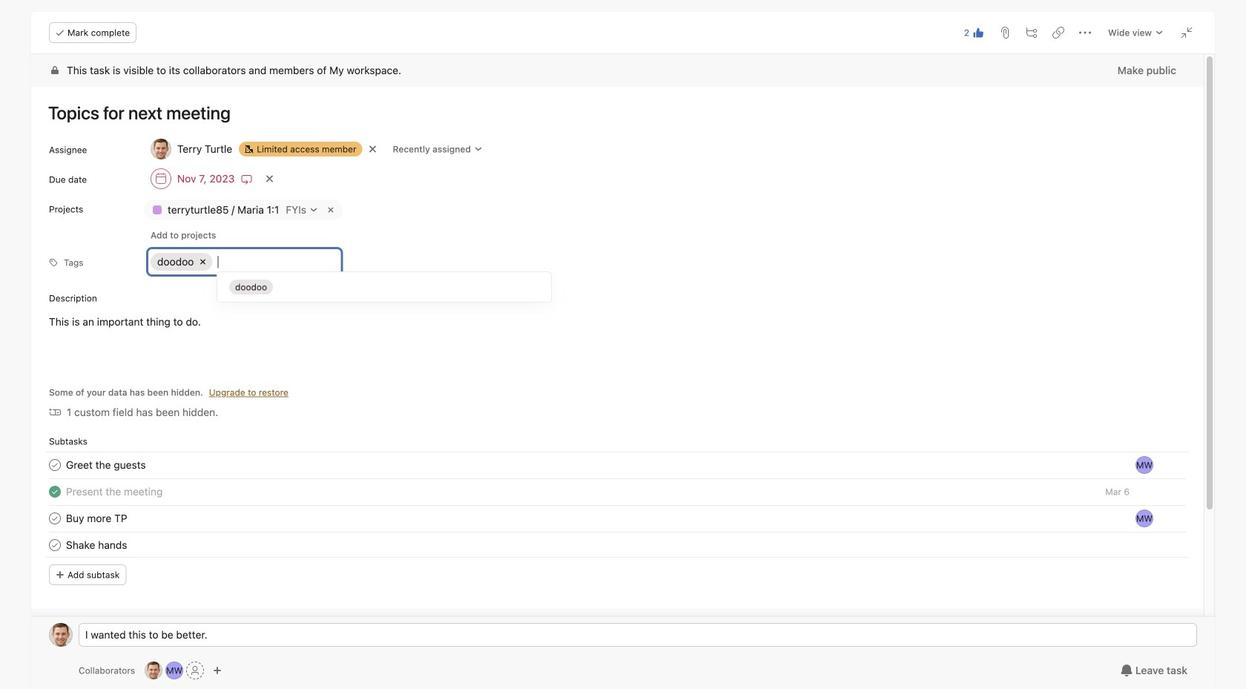 Task type: describe. For each thing, give the bounding box(es) containing it.
3 list item from the top
[[31, 506, 1205, 532]]

add subtask image
[[1027, 27, 1038, 39]]

row inside main content
[[148, 249, 341, 275]]

toggle assignee popover image
[[1136, 457, 1154, 474]]

1 list item from the top
[[31, 452, 1205, 479]]

remove image
[[325, 204, 337, 216]]

completed image
[[46, 483, 64, 501]]

2 list item from the top
[[31, 479, 1205, 506]]

copy task link image
[[1053, 27, 1065, 39]]

remove assignee image
[[369, 145, 377, 154]]

main content inside topics for next meeting dialog
[[31, 54, 1205, 690]]

attachments: add a file to this task, topics for next meeting image
[[1000, 27, 1012, 39]]

Task Name text field
[[66, 484, 163, 500]]

Completed checkbox
[[46, 483, 64, 501]]

add or remove collaborators image
[[166, 662, 183, 680]]

none text field inside row
[[218, 253, 334, 271]]

collapse task pane image
[[1182, 27, 1194, 39]]

more actions for this task image
[[1080, 27, 1092, 39]]



Task type: vqa. For each thing, say whether or not it's contained in the screenshot.
cell
yes



Task type: locate. For each thing, give the bounding box(es) containing it.
1 mark complete checkbox from the top
[[46, 510, 64, 528]]

4 list item from the top
[[31, 532, 1205, 559]]

main content
[[31, 54, 1205, 690]]

toggle assignee popover image
[[1136, 510, 1154, 528]]

Mark complete checkbox
[[46, 510, 64, 528], [46, 537, 64, 554]]

clear due date image
[[265, 174, 274, 183]]

add or remove collaborators image left add or remove collaborators image
[[145, 662, 163, 680]]

list item
[[31, 452, 1205, 479], [31, 479, 1205, 506], [31, 506, 1205, 532], [31, 532, 1205, 559]]

cell
[[151, 253, 213, 271]]

0 vertical spatial mark complete image
[[46, 510, 64, 528]]

mark complete image for 2nd mark complete option from the top
[[46, 537, 64, 554]]

mark complete image for 2nd mark complete option from the bottom
[[46, 510, 64, 528]]

Mark complete checkbox
[[46, 457, 64, 474]]

open user profile image
[[49, 623, 73, 647]]

1 vertical spatial mark complete checkbox
[[46, 537, 64, 554]]

2 mark complete checkbox from the top
[[46, 537, 64, 554]]

mark complete image
[[46, 510, 64, 528], [46, 537, 64, 554]]

add or remove collaborators image
[[145, 662, 163, 680], [213, 667, 222, 675]]

task name text field for 2nd mark complete option from the bottom
[[66, 511, 127, 527]]

1 horizontal spatial add or remove collaborators image
[[213, 667, 222, 675]]

task name text field for 2nd mark complete option from the top
[[66, 537, 127, 554]]

Task Name text field
[[39, 96, 1187, 130], [66, 457, 146, 474], [66, 511, 127, 527], [66, 537, 127, 554]]

mark complete image down completed option
[[46, 537, 64, 554]]

mark complete image down the completed image
[[46, 510, 64, 528]]

cell inside row
[[151, 253, 213, 271]]

2 mark complete image from the top
[[46, 537, 64, 554]]

add or remove collaborators image right add or remove collaborators image
[[213, 667, 222, 675]]

0 vertical spatial mark complete checkbox
[[46, 510, 64, 528]]

mark complete checkbox down the completed image
[[46, 510, 64, 528]]

None text field
[[218, 253, 334, 271]]

mark complete checkbox down completed option
[[46, 537, 64, 554]]

add another tag image
[[351, 258, 360, 266]]

1 mark complete image from the top
[[46, 510, 64, 528]]

task name text field for mark complete checkbox
[[66, 457, 146, 474]]

mark complete image
[[46, 457, 64, 474]]

row
[[148, 249, 341, 275]]

0 horizontal spatial add or remove collaborators image
[[145, 662, 163, 680]]

topics for next meeting dialog
[[31, 12, 1216, 690]]

2 likes. you liked this task image
[[973, 27, 985, 39]]

1 vertical spatial mark complete image
[[46, 537, 64, 554]]



